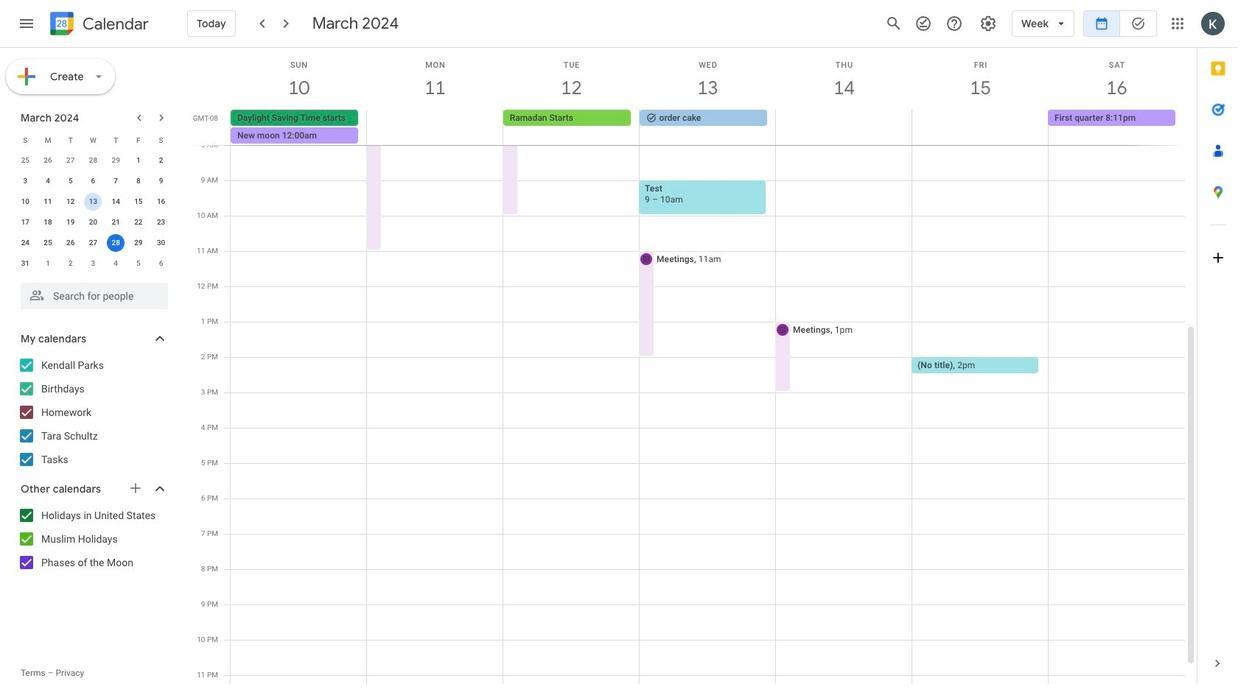 Task type: vqa. For each thing, say whether or not it's contained in the screenshot.
Privacy link
no



Task type: describe. For each thing, give the bounding box(es) containing it.
main drawer image
[[18, 15, 35, 32]]

april 1 element
[[39, 255, 57, 273]]

my calendars list
[[3, 354, 183, 472]]

26 element
[[62, 234, 79, 252]]

february 27 element
[[62, 152, 79, 170]]

16 element
[[152, 193, 170, 211]]

22 element
[[130, 214, 147, 231]]

february 25 element
[[16, 152, 34, 170]]

february 28 element
[[84, 152, 102, 170]]

add other calendars image
[[128, 481, 143, 496]]

17 element
[[16, 214, 34, 231]]

28, today element
[[107, 234, 125, 252]]

april 3 element
[[84, 255, 102, 273]]

march 2024 grid
[[14, 130, 172, 274]]

23 element
[[152, 214, 170, 231]]

25 element
[[39, 234, 57, 252]]

6 element
[[84, 172, 102, 190]]

Search for people text field
[[29, 283, 159, 310]]

13 element
[[84, 193, 102, 211]]

10 element
[[16, 193, 34, 211]]

april 2 element
[[62, 255, 79, 273]]

15 element
[[130, 193, 147, 211]]

april 6 element
[[152, 255, 170, 273]]

27 element
[[84, 234, 102, 252]]

21 element
[[107, 214, 125, 231]]

12 element
[[62, 193, 79, 211]]



Task type: locate. For each thing, give the bounding box(es) containing it.
settings menu image
[[979, 15, 997, 32]]

row group
[[14, 150, 172, 274]]

9 element
[[152, 172, 170, 190]]

calendar element
[[47, 9, 149, 41]]

february 29 element
[[107, 152, 125, 170]]

8 element
[[130, 172, 147, 190]]

other calendars list
[[3, 504, 183, 575]]

grid
[[189, 48, 1197, 685]]

24 element
[[16, 234, 34, 252]]

2 element
[[152, 152, 170, 170]]

7 element
[[107, 172, 125, 190]]

19 element
[[62, 214, 79, 231]]

14 element
[[107, 193, 125, 211]]

april 5 element
[[130, 255, 147, 273]]

11 element
[[39, 193, 57, 211]]

5 element
[[62, 172, 79, 190]]

31 element
[[16, 255, 34, 273]]

row
[[224, 110, 1197, 145], [14, 130, 172, 150], [14, 150, 172, 171], [14, 171, 172, 192], [14, 192, 172, 212], [14, 212, 172, 233], [14, 233, 172, 254], [14, 254, 172, 274]]

heading inside calendar 'element'
[[80, 15, 149, 33]]

None search field
[[0, 277, 183, 310]]

18 element
[[39, 214, 57, 231]]

29 element
[[130, 234, 147, 252]]

tab list
[[1198, 48, 1238, 643]]

heading
[[80, 15, 149, 33]]

30 element
[[152, 234, 170, 252]]

1 element
[[130, 152, 147, 170]]

4 element
[[39, 172, 57, 190]]

april 4 element
[[107, 255, 125, 273]]

3 element
[[16, 172, 34, 190]]

20 element
[[84, 214, 102, 231]]

february 26 element
[[39, 152, 57, 170]]

cell
[[231, 110, 367, 145], [367, 110, 503, 145], [776, 110, 912, 145], [912, 110, 1048, 145], [82, 192, 105, 212], [105, 233, 127, 254]]



